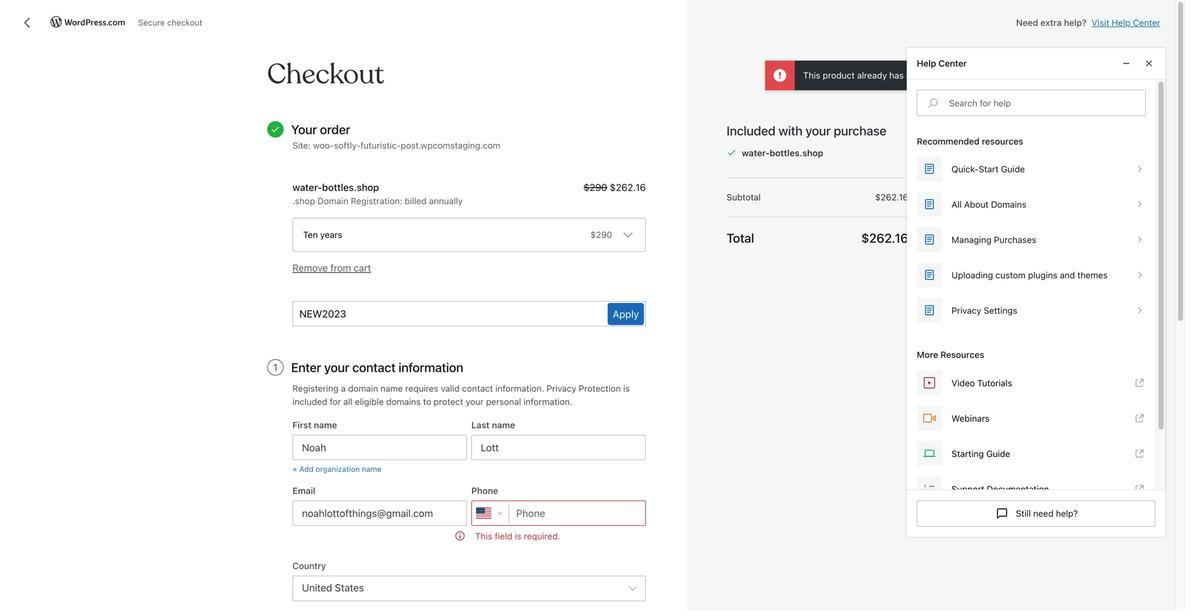 Task type: locate. For each thing, give the bounding box(es) containing it.
is inside "group"
[[515, 531, 522, 542]]

is right protection
[[624, 383, 630, 394]]

0 vertical spatial help?
[[1065, 17, 1087, 28]]

not
[[1018, 70, 1031, 81]]

0 vertical spatial information.
[[496, 383, 545, 394]]

your up "registering"
[[324, 360, 350, 375]]

0 horizontal spatial water-
[[293, 182, 322, 193]]

a right has
[[907, 70, 912, 81]]

1 horizontal spatial your
[[466, 397, 484, 407]]

support documentation
[[952, 484, 1050, 494]]

0 vertical spatial $290
[[584, 182, 608, 193]]

center up close help center icon
[[1134, 17, 1161, 28]]

this
[[804, 70, 821, 81], [476, 531, 493, 542]]

for left 'all'
[[330, 397, 341, 407]]

0 horizontal spatial your
[[324, 360, 350, 375]]

2 vertical spatial your
[[466, 397, 484, 407]]

help?
[[1065, 17, 1087, 28], [1057, 508, 1079, 519]]

registering a domain name requires valid contact information. privacy protection is included for all eligible domains to protect your personal information.
[[293, 383, 630, 407]]

apply
[[613, 308, 639, 320]]

all about domains link
[[918, 192, 1147, 217]]

need extra help? visit help center
[[1017, 17, 1161, 28]]

recommended
[[918, 136, 980, 147]]

add
[[300, 465, 314, 474]]

is left not
[[1009, 70, 1016, 81]]

help up discount
[[918, 58, 937, 69]]

remove
[[293, 262, 328, 274]]

contact
[[353, 360, 396, 375], [462, 383, 493, 394]]

0 horizontal spatial a
[[341, 383, 346, 394]]

water- up .shop
[[293, 182, 322, 193]]

1 horizontal spatial bottles.shop
[[770, 148, 824, 158]]

2 horizontal spatial your
[[806, 123, 831, 138]]

need
[[1034, 508, 1054, 519]]

enter
[[291, 360, 322, 375]]

documentation
[[988, 484, 1050, 494]]

0 vertical spatial contact
[[353, 360, 396, 375]]

0 horizontal spatial help
[[918, 58, 937, 69]]

1 vertical spatial this
[[476, 531, 493, 542]]

0 horizontal spatial contact
[[353, 360, 396, 375]]

custom
[[996, 270, 1026, 280]]

visit help center button
[[1092, 16, 1161, 29]]

checkout
[[267, 57, 385, 92]]

1 vertical spatial $290
[[591, 230, 613, 240]]

0 vertical spatial your
[[806, 123, 831, 138]]

1 horizontal spatial this
[[804, 70, 821, 81]]

a left coupon.
[[1079, 70, 1084, 81]]

still need help?
[[1017, 508, 1079, 519]]

$262.16
[[610, 182, 646, 193], [876, 192, 909, 202], [862, 231, 909, 245]]

for left coupon.
[[1065, 70, 1076, 81]]

$290
[[584, 182, 608, 193], [591, 230, 613, 240]]

is right field
[[515, 531, 522, 542]]

0 horizontal spatial center
[[939, 58, 968, 69]]

Email text field
[[293, 501, 467, 526]]

country
[[293, 561, 326, 571]]

0 horizontal spatial for
[[330, 397, 341, 407]]

help
[[1113, 17, 1131, 28], [918, 58, 937, 69]]

0 horizontal spatial this
[[476, 531, 493, 542]]

information.
[[496, 383, 545, 394], [524, 397, 573, 407]]

eligible
[[1034, 70, 1063, 81], [355, 397, 384, 407]]

your right 'with'
[[806, 123, 831, 138]]

help? right need
[[1057, 508, 1079, 519]]

0 vertical spatial eligible
[[1034, 70, 1063, 81]]

starting
[[952, 449, 985, 459]]

+ add organization name link
[[293, 464, 382, 475]]

with
[[779, 123, 803, 138]]

0 horizontal spatial water-bottles.shop
[[293, 182, 379, 193]]

billed
[[405, 196, 427, 206]]

still
[[1017, 508, 1032, 519]]

name down first name text field
[[362, 465, 382, 474]]

this left product
[[804, 70, 821, 81]]

1 vertical spatial contact
[[462, 383, 493, 394]]

help? for need
[[1057, 508, 1079, 519]]

water-bottles.shop down 'with'
[[742, 148, 824, 158]]

is inside registering a domain name requires valid contact information. privacy protection is included for all eligible domains to protect your personal information.
[[624, 383, 630, 394]]

open search image
[[918, 95, 950, 111]]

group
[[293, 419, 646, 611]]

name right first
[[314, 420, 337, 430]]

eligible inside registering a domain name requires valid contact information. privacy protection is included for all eligible domains to protect your personal information.
[[355, 397, 384, 407]]

support
[[952, 484, 985, 494]]

1 vertical spatial your
[[324, 360, 350, 375]]

order
[[320, 122, 351, 137]]

0 horizontal spatial bottles.shop
[[322, 182, 379, 193]]

0 horizontal spatial eligible
[[355, 397, 384, 407]]

softly-
[[334, 140, 361, 151]]

therefore
[[969, 70, 1007, 81]]

First name text field
[[293, 435, 467, 460]]

visit
[[1092, 17, 1110, 28]]

name up domains
[[381, 383, 403, 394]]

Phone telephone field
[[472, 501, 646, 526]]

1 vertical spatial eligible
[[355, 397, 384, 407]]

1 horizontal spatial water-bottles.shop
[[742, 148, 824, 158]]

product
[[823, 70, 855, 81]]

:
[[400, 196, 403, 206]]

information. up personal
[[496, 383, 545, 394]]

water-
[[742, 148, 770, 158], [293, 182, 322, 193]]

privacy
[[547, 383, 577, 394]]

this product already has a discount and therefore is not eligible for a coupon.
[[804, 70, 1119, 81]]

0 vertical spatial this
[[804, 70, 821, 81]]

$290 inside $290 $262.16 .shop domain registration : billed annually
[[584, 182, 608, 193]]

1 vertical spatial water-bottles.shop
[[293, 182, 379, 193]]

contact up domain
[[353, 360, 396, 375]]

1 horizontal spatial for
[[1065, 70, 1076, 81]]

1 horizontal spatial is
[[624, 383, 630, 394]]

a up 'all'
[[341, 383, 346, 394]]

bottles.shop up domain
[[322, 182, 379, 193]]

last name
[[472, 420, 516, 430]]

contact right valid
[[462, 383, 493, 394]]

1 vertical spatial center
[[939, 58, 968, 69]]

1 horizontal spatial eligible
[[1034, 70, 1063, 81]]

name inside + add organization name link
[[362, 465, 382, 474]]

your up last
[[466, 397, 484, 407]]

close checkout image
[[20, 15, 35, 30]]

protect
[[434, 397, 464, 407]]

0 vertical spatial is
[[1009, 70, 1016, 81]]

post.wpcomstaging.com
[[401, 140, 501, 151]]

eligible inside notice status
[[1034, 70, 1063, 81]]

guide
[[987, 449, 1011, 459]]

0 horizontal spatial is
[[515, 531, 522, 542]]

center
[[1134, 17, 1161, 28], [939, 58, 968, 69]]

1 horizontal spatial contact
[[462, 383, 493, 394]]

domain
[[318, 196, 349, 206]]

for inside notice status
[[1065, 70, 1076, 81]]

all
[[952, 199, 962, 210]]

this inside notice status
[[804, 70, 821, 81]]

$262.16 for total
[[862, 231, 909, 245]]

eligible right not
[[1034, 70, 1063, 81]]

0 vertical spatial center
[[1134, 17, 1161, 28]]

bottles.shop down 'with'
[[770, 148, 824, 158]]

$290 for $290 $262.16 .shop domain registration : billed annually
[[584, 182, 608, 193]]

remove from cart
[[293, 262, 371, 274]]

1 vertical spatial bottles.shop
[[322, 182, 379, 193]]

1 vertical spatial is
[[624, 383, 630, 394]]

tutorials
[[978, 378, 1013, 388]]

1 vertical spatial help
[[918, 58, 937, 69]]

0 vertical spatial water-
[[742, 148, 770, 158]]

dismiss image
[[1134, 68, 1149, 83]]

water-bottles.shop up domain
[[293, 182, 379, 193]]

0 vertical spatial bottles.shop
[[770, 148, 824, 158]]

information. down privacy
[[524, 397, 573, 407]]

2 vertical spatial is
[[515, 531, 522, 542]]

2 horizontal spatial is
[[1009, 70, 1016, 81]]

managing purchases link
[[918, 227, 1147, 252]]

recommended resources
[[918, 136, 1024, 147]]

close help center image
[[1142, 56, 1158, 71]]

all about domains
[[952, 199, 1027, 210]]

1 vertical spatial for
[[330, 397, 341, 407]]

help? inside still need help? link
[[1057, 508, 1079, 519]]

1 vertical spatial help?
[[1057, 508, 1079, 519]]

a
[[907, 70, 912, 81], [1079, 70, 1084, 81], [341, 383, 346, 394]]

apply button
[[608, 303, 644, 325]]

help? right extra
[[1065, 17, 1087, 28]]

None search field
[[918, 90, 1146, 116]]

bottles.shop
[[770, 148, 824, 158], [322, 182, 379, 193]]

quick-start guide
[[952, 164, 1026, 174]]

0 vertical spatial water-bottles.shop
[[742, 148, 824, 158]]

this left field
[[476, 531, 493, 542]]

center up and
[[939, 58, 968, 69]]

video tutorials link
[[918, 370, 1147, 396]]

privacy settings
[[952, 305, 1018, 316]]

site: woo-softly-futuristic-post.wpcomstaging.com
[[293, 140, 501, 151]]

eligible down domain
[[355, 397, 384, 407]]

water- down included at the top right of page
[[742, 148, 770, 158]]

help right the visit
[[1113, 17, 1131, 28]]

1 horizontal spatial water-
[[742, 148, 770, 158]]

0 vertical spatial for
[[1065, 70, 1076, 81]]

your
[[806, 123, 831, 138], [324, 360, 350, 375], [466, 397, 484, 407]]

0 vertical spatial help
[[1113, 17, 1131, 28]]

is
[[1009, 70, 1016, 81], [624, 383, 630, 394], [515, 531, 522, 542]]

Enter your coupon code field
[[293, 301, 646, 327]]



Task type: vqa. For each thing, say whether or not it's contained in the screenshot.
img
no



Task type: describe. For each thing, give the bounding box(es) containing it.
+
[[293, 465, 297, 474]]

about domains
[[965, 199, 1027, 210]]

need
[[1017, 17, 1039, 28]]

$290 $262.16 .shop domain registration : billed annually
[[293, 182, 646, 206]]

for inside registering a domain name requires valid contact information. privacy protection is included for all eligible domains to protect your personal information.
[[330, 397, 341, 407]]

.shop
[[293, 196, 315, 206]]

start guide
[[979, 164, 1026, 174]]

help? for extra
[[1065, 17, 1087, 28]]

privacy settings link
[[918, 298, 1147, 323]]

is inside notice status
[[1009, 70, 1016, 81]]

total
[[727, 231, 755, 245]]

domains
[[386, 397, 421, 407]]

already
[[858, 70, 888, 81]]

from
[[331, 262, 351, 274]]

remove from cart button
[[293, 262, 371, 274]]

valid
[[441, 383, 460, 394]]

subtotal
[[727, 192, 761, 202]]

starting guide
[[952, 449, 1011, 459]]

plugins
[[1029, 270, 1058, 280]]

and themes
[[1061, 270, 1109, 280]]

name right last
[[492, 420, 516, 430]]

first
[[293, 420, 312, 430]]

woo-
[[313, 140, 334, 151]]

included
[[293, 397, 328, 407]]

1 vertical spatial water-
[[293, 182, 322, 193]]

secure checkout
[[138, 18, 202, 27]]

your order
[[291, 122, 351, 137]]

this for this field is required.
[[476, 531, 493, 542]]

coupon.
[[1086, 70, 1119, 81]]

purchase
[[834, 123, 887, 138]]

to
[[423, 397, 432, 407]]

included with your purchase
[[727, 123, 887, 138]]

webinars link
[[918, 406, 1147, 431]]

futuristic-
[[361, 140, 401, 151]]

cart
[[354, 262, 371, 274]]

support documentation link
[[918, 477, 1147, 502]]

video tutorials
[[952, 378, 1013, 388]]

ten years
[[303, 230, 342, 240]]

required.
[[524, 531, 561, 542]]

ten
[[303, 230, 318, 240]]

+ add organization name
[[293, 465, 382, 474]]

more
[[918, 350, 939, 360]]

information
[[399, 360, 464, 375]]

uploading
[[952, 270, 994, 280]]

personal
[[486, 397, 522, 407]]

requires
[[406, 383, 439, 394]]

all
[[344, 397, 353, 407]]

1 horizontal spatial a
[[907, 70, 912, 81]]

recommended resources element
[[918, 156, 1147, 323]]

discount
[[914, 70, 949, 81]]

protection
[[579, 383, 621, 394]]

resources
[[983, 136, 1024, 147]]

minimize help center image
[[1122, 56, 1133, 71]]

this field is required.
[[476, 531, 561, 542]]

first name
[[293, 420, 337, 430]]

site:
[[293, 140, 311, 151]]

notice status
[[766, 61, 1156, 90]]

Last name text field
[[472, 435, 646, 460]]

quick-
[[952, 164, 979, 174]]

$262.16 inside $290 $262.16 .shop domain registration : billed annually
[[610, 182, 646, 193]]

this for this product already has a discount and therefore is not eligible for a coupon.
[[804, 70, 821, 81]]

1 horizontal spatial center
[[1134, 17, 1161, 28]]

your
[[291, 122, 317, 137]]

$290 for $290
[[591, 230, 613, 240]]

email
[[293, 486, 316, 496]]

2 horizontal spatial a
[[1079, 70, 1084, 81]]

extra
[[1041, 17, 1063, 28]]

a inside registering a domain name requires valid contact information. privacy protection is included for all eligible domains to protect your personal information.
[[341, 383, 346, 394]]

$262.16 for subtotal
[[876, 192, 909, 202]]

field
[[495, 531, 513, 542]]

phone
[[472, 486, 499, 496]]

name inside registering a domain name requires valid contact information. privacy protection is included for all eligible domains to protect your personal information.
[[381, 383, 403, 394]]

enter your contact information
[[291, 360, 464, 375]]

uploading custom plugins and themes link
[[918, 262, 1147, 288]]

last
[[472, 420, 490, 430]]

search results element
[[918, 135, 1147, 323]]

registration
[[351, 196, 400, 206]]

your inside registering a domain name requires valid contact information. privacy protection is included for all eligible domains to protect your personal information.
[[466, 397, 484, 407]]

contact inside registering a domain name requires valid contact information. privacy protection is included for all eligible domains to protect your personal information.
[[462, 383, 493, 394]]

uploading custom plugins and themes
[[952, 270, 1109, 280]]

1 horizontal spatial help
[[1113, 17, 1131, 28]]

group containing first name
[[293, 419, 646, 611]]

webinars
[[952, 413, 990, 424]]

annually
[[429, 196, 463, 206]]

wrapper drop image
[[776, 70, 786, 81]]

1 vertical spatial information.
[[524, 397, 573, 407]]

still need help? link
[[918, 500, 1156, 527]]

secure
[[138, 18, 165, 27]]

help center
[[918, 58, 968, 69]]

resources
[[941, 350, 985, 360]]

years
[[321, 230, 342, 240]]

starting guide link
[[918, 441, 1147, 466]]

Search search field
[[950, 90, 1146, 116]]

more resources
[[918, 350, 985, 360]]

registering
[[293, 383, 339, 394]]

checkout
[[167, 18, 202, 27]]

video
[[952, 378, 976, 388]]



